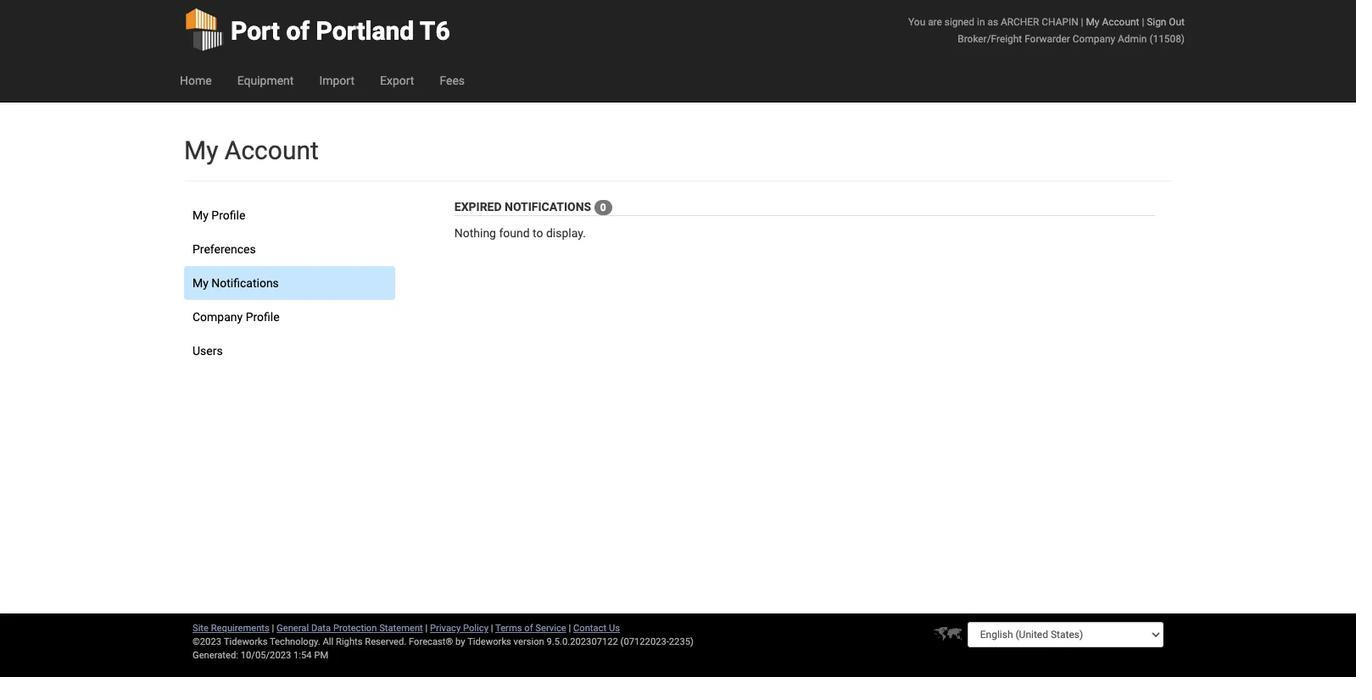 Task type: locate. For each thing, give the bounding box(es) containing it.
forecast®
[[409, 637, 453, 648]]

rights
[[336, 637, 363, 648]]

notifications up to
[[505, 200, 591, 214]]

1 horizontal spatial notifications
[[505, 200, 591, 214]]

site
[[193, 624, 209, 635]]

as
[[988, 16, 999, 28]]

1 vertical spatial account
[[225, 136, 319, 165]]

equipment
[[237, 74, 294, 87]]

expired
[[455, 200, 502, 214]]

company
[[1073, 33, 1116, 45], [193, 311, 243, 324]]

0 horizontal spatial of
[[286, 16, 310, 46]]

1 vertical spatial notifications
[[212, 277, 279, 290]]

1 horizontal spatial company
[[1073, 33, 1116, 45]]

1 horizontal spatial account
[[1102, 16, 1140, 28]]

0 vertical spatial profile
[[212, 209, 245, 222]]

site requirements link
[[193, 624, 270, 635]]

tideworks
[[468, 637, 511, 648]]

portland
[[316, 16, 414, 46]]

|
[[1081, 16, 1084, 28], [1142, 16, 1145, 28], [272, 624, 274, 635], [426, 624, 428, 635], [491, 624, 493, 635], [569, 624, 571, 635]]

forwarder
[[1025, 33, 1071, 45]]

notifications up company profile
[[212, 277, 279, 290]]

1 vertical spatial company
[[193, 311, 243, 324]]

technology.
[[270, 637, 320, 648]]

1 vertical spatial profile
[[246, 311, 280, 324]]

equipment button
[[225, 59, 307, 102]]

archer
[[1001, 16, 1040, 28]]

generated:
[[193, 651, 238, 662]]

general data protection statement link
[[277, 624, 423, 635]]

found
[[499, 227, 530, 240]]

fees button
[[427, 59, 478, 102]]

account down equipment
[[225, 136, 319, 165]]

0 vertical spatial notifications
[[505, 200, 591, 214]]

my inside you are signed in as archer chapin | my account | sign out broker/freight forwarder company admin (11508)
[[1086, 16, 1100, 28]]

| up tideworks
[[491, 624, 493, 635]]

broker/freight
[[958, 33, 1023, 45]]

2235)
[[669, 637, 694, 648]]

my notifications
[[193, 277, 279, 290]]

policy
[[463, 624, 489, 635]]

1 vertical spatial of
[[525, 624, 533, 635]]

my account link
[[1086, 16, 1140, 28]]

0 vertical spatial account
[[1102, 16, 1140, 28]]

| left sign
[[1142, 16, 1145, 28]]

site requirements | general data protection statement | privacy policy | terms of service | contact us ©2023 tideworks technology. all rights reserved. forecast® by tideworks version 9.5.0.202307122 (07122023-2235) generated: 10/05/2023 1:54 pm
[[193, 624, 694, 662]]

my up preferences on the top left of the page
[[193, 209, 209, 222]]

you are signed in as archer chapin | my account | sign out broker/freight forwarder company admin (11508)
[[909, 16, 1185, 45]]

my
[[1086, 16, 1100, 28], [184, 136, 218, 165], [193, 209, 209, 222], [193, 277, 209, 290]]

9.5.0.202307122
[[547, 637, 618, 648]]

to
[[533, 227, 543, 240]]

company down my account link
[[1073, 33, 1116, 45]]

notifications for my
[[212, 277, 279, 290]]

my up my profile
[[184, 136, 218, 165]]

us
[[609, 624, 620, 635]]

my profile
[[193, 209, 245, 222]]

notifications
[[505, 200, 591, 214], [212, 277, 279, 290]]

0 horizontal spatial company
[[193, 311, 243, 324]]

profile
[[212, 209, 245, 222], [246, 311, 280, 324]]

notifications for expired
[[505, 200, 591, 214]]

pm
[[314, 651, 329, 662]]

service
[[536, 624, 567, 635]]

my account
[[184, 136, 319, 165]]

of right port
[[286, 16, 310, 46]]

(11508)
[[1150, 33, 1185, 45]]

my down preferences on the top left of the page
[[193, 277, 209, 290]]

company up users
[[193, 311, 243, 324]]

of up version
[[525, 624, 533, 635]]

0 vertical spatial company
[[1073, 33, 1116, 45]]

10/05/2023
[[241, 651, 291, 662]]

notifications inside expired notifications 0
[[505, 200, 591, 214]]

home
[[180, 74, 212, 87]]

0 horizontal spatial notifications
[[212, 277, 279, 290]]

my right the chapin
[[1086, 16, 1100, 28]]

in
[[977, 16, 985, 28]]

contact
[[574, 624, 607, 635]]

home button
[[167, 59, 225, 102]]

contact us link
[[574, 624, 620, 635]]

| right the chapin
[[1081, 16, 1084, 28]]

you
[[909, 16, 926, 28]]

profile up preferences on the top left of the page
[[212, 209, 245, 222]]

profile down my notifications
[[246, 311, 280, 324]]

out
[[1169, 16, 1185, 28]]

sign
[[1147, 16, 1167, 28]]

nothing found to display.
[[455, 227, 586, 240]]

export button
[[367, 59, 427, 102]]

of
[[286, 16, 310, 46], [525, 624, 533, 635]]

0 vertical spatial of
[[286, 16, 310, 46]]

port
[[231, 16, 280, 46]]

of inside 'site requirements | general data protection statement | privacy policy | terms of service | contact us ©2023 tideworks technology. all rights reserved. forecast® by tideworks version 9.5.0.202307122 (07122023-2235) generated: 10/05/2023 1:54 pm'
[[525, 624, 533, 635]]

account up admin
[[1102, 16, 1140, 28]]

(07122023-
[[621, 637, 669, 648]]

account
[[1102, 16, 1140, 28], [225, 136, 319, 165]]

1 horizontal spatial of
[[525, 624, 533, 635]]



Task type: vqa. For each thing, say whether or not it's contained in the screenshot.
Password password field
no



Task type: describe. For each thing, give the bounding box(es) containing it.
©2023 tideworks
[[193, 637, 268, 648]]

fees
[[440, 74, 465, 87]]

t6
[[420, 16, 450, 46]]

by
[[456, 637, 465, 648]]

privacy policy link
[[430, 624, 489, 635]]

general
[[277, 624, 309, 635]]

company profile
[[193, 311, 280, 324]]

requirements
[[211, 624, 270, 635]]

chapin
[[1042, 16, 1079, 28]]

1:54
[[294, 651, 312, 662]]

version
[[514, 637, 544, 648]]

profile for my profile
[[212, 209, 245, 222]]

company inside you are signed in as archer chapin | my account | sign out broker/freight forwarder company admin (11508)
[[1073, 33, 1116, 45]]

display.
[[546, 227, 586, 240]]

reserved.
[[365, 637, 407, 648]]

profile for company profile
[[246, 311, 280, 324]]

terms of service link
[[496, 624, 567, 635]]

sign out link
[[1147, 16, 1185, 28]]

terms
[[496, 624, 522, 635]]

export
[[380, 74, 414, 87]]

statement
[[379, 624, 423, 635]]

privacy
[[430, 624, 461, 635]]

expired notifications 0
[[455, 200, 606, 214]]

signed
[[945, 16, 975, 28]]

| left general
[[272, 624, 274, 635]]

nothing
[[455, 227, 496, 240]]

0 horizontal spatial account
[[225, 136, 319, 165]]

of inside port of portland t6 link
[[286, 16, 310, 46]]

preferences
[[193, 243, 256, 256]]

protection
[[333, 624, 377, 635]]

| up forecast®
[[426, 624, 428, 635]]

users
[[193, 344, 223, 358]]

my for my profile
[[193, 209, 209, 222]]

all
[[323, 637, 334, 648]]

port of portland t6 link
[[184, 0, 450, 59]]

port of portland t6
[[231, 16, 450, 46]]

account inside you are signed in as archer chapin | my account | sign out broker/freight forwarder company admin (11508)
[[1102, 16, 1140, 28]]

import button
[[307, 59, 367, 102]]

admin
[[1118, 33, 1147, 45]]

my for my notifications
[[193, 277, 209, 290]]

import
[[319, 74, 355, 87]]

data
[[311, 624, 331, 635]]

0
[[600, 202, 606, 214]]

| up 9.5.0.202307122
[[569, 624, 571, 635]]

my for my account
[[184, 136, 218, 165]]

are
[[928, 16, 942, 28]]



